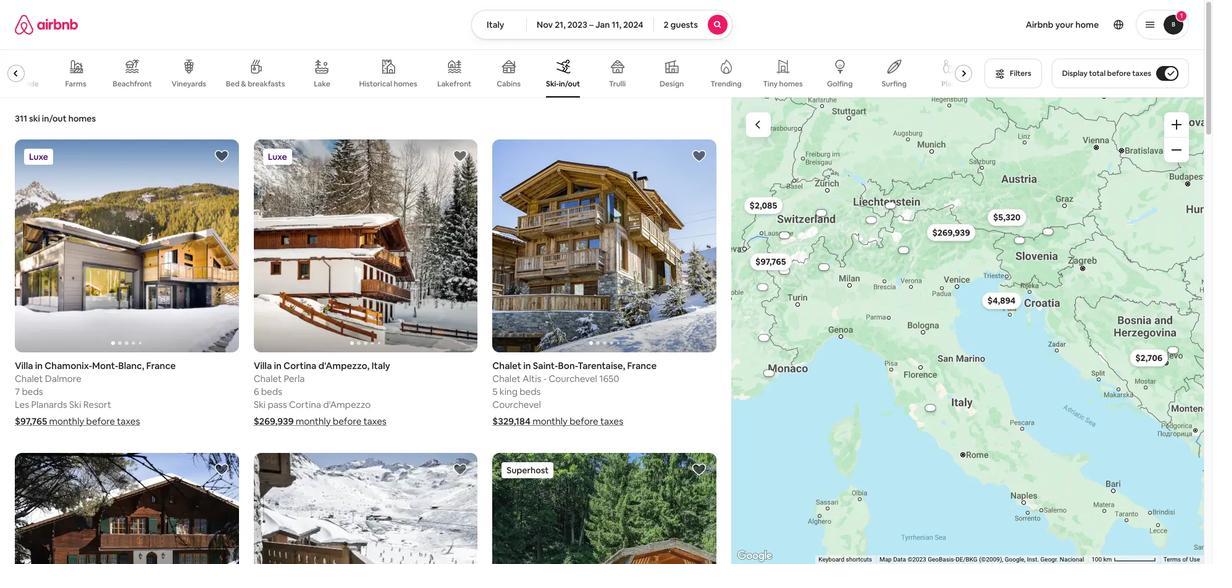 Task type: describe. For each thing, give the bounding box(es) containing it.
blanc,
[[118, 360, 144, 372]]

map data ©2023 geobasis-de/bkg (©2009), google, inst. geogr. nacional
[[880, 557, 1084, 563]]

$329,184 inside button
[[755, 285, 770, 289]]

$4,894
[[987, 295, 1015, 307]]

before inside villa in chamonix-mont-blanc, france chalet dalmore 7 beds les planards ski resort $97,765 monthly before taxes
[[86, 415, 115, 427]]

–
[[589, 19, 594, 30]]

display
[[1062, 69, 1088, 78]]

homes for historical homes
[[394, 79, 417, 89]]

of
[[1182, 557, 1188, 563]]

map
[[880, 557, 892, 563]]

chalet in saint-bon-tarentaise, france chalet altis - courchevel 1650 5 king beds courchevel $329,184 monthly before taxes
[[492, 360, 657, 427]]

2023
[[567, 19, 587, 30]]

$269,939 inside the villa in cortina d'ampezzo, italy chalet perla 6 beds ski pass cortina d'ampezzo $269,939 monthly before taxes
[[254, 415, 294, 427]]

terms
[[1164, 557, 1181, 563]]

geobasis-
[[928, 557, 956, 563]]

in for chamonix-
[[35, 360, 43, 372]]

100 km button
[[1088, 556, 1160, 565]]

jan
[[595, 19, 610, 30]]

play
[[942, 79, 956, 89]]

zoom out image
[[1172, 145, 1182, 155]]

golfing
[[827, 79, 853, 89]]

guests
[[670, 19, 698, 30]]

in for saint-
[[523, 360, 531, 372]]

$97,765 inside button
[[755, 256, 786, 267]]

2
[[664, 19, 669, 30]]

taxes inside the villa in cortina d'ampezzo, italy chalet perla 6 beds ski pass cortina d'ampezzo $269,939 monthly before taxes
[[364, 415, 386, 427]]

bon-
[[558, 360, 578, 372]]

villa for villa in chamonix-mont-blanc, france chalet dalmore 7 beds les planards ski resort $97,765 monthly before taxes
[[15, 360, 33, 372]]

0 horizontal spatial courchevel
[[492, 399, 541, 410]]

inst.
[[1027, 557, 1039, 563]]

villa in cortina d'ampezzo, italy chalet perla 6 beds ski pass cortina d'ampezzo $269,939 monthly before taxes
[[254, 360, 390, 427]]

add to wishlist: cabin in gstaad, switzerland image
[[214, 462, 229, 477]]

pass
[[268, 399, 287, 410]]

$5,320 button
[[987, 209, 1026, 226]]

$97,765 inside villa in chamonix-mont-blanc, france chalet dalmore 7 beds les planards ski resort $97,765 monthly before taxes
[[15, 415, 47, 427]]

taxes right total
[[1132, 69, 1151, 78]]

italy inside the villa in cortina d'ampezzo, italy chalet perla 6 beds ski pass cortina d'ampezzo $269,939 monthly before taxes
[[371, 360, 390, 372]]

ski inside the villa in cortina d'ampezzo, italy chalet perla 6 beds ski pass cortina d'ampezzo $269,939 monthly before taxes
[[254, 399, 266, 410]]

bed & breakfasts
[[226, 79, 285, 89]]

chalet inside the villa in cortina d'ampezzo, italy chalet perla 6 beds ski pass cortina d'ampezzo $269,939 monthly before taxes
[[254, 373, 282, 385]]

keyboard
[[819, 557, 844, 563]]

tiny
[[763, 79, 778, 89]]

(©2009),
[[979, 557, 1003, 563]]

chalet inside villa in chamonix-mont-blanc, france chalet dalmore 7 beds les planards ski resort $97,765 monthly before taxes
[[15, 373, 43, 385]]

monthly inside the villa in cortina d'ampezzo, italy chalet perla 6 beds ski pass cortina d'ampezzo $269,939 monthly before taxes
[[296, 415, 331, 427]]

taxes inside villa in chamonix-mont-blanc, france chalet dalmore 7 beds les planards ski resort $97,765 monthly before taxes
[[117, 415, 140, 427]]

breakfasts
[[248, 79, 285, 89]]

data
[[893, 557, 906, 563]]

villa in chamonix-mont-blanc, france chalet dalmore 7 beds les planards ski resort $97,765 monthly before taxes
[[15, 360, 176, 427]]

display total before taxes
[[1062, 69, 1151, 78]]

d'ampezzo,
[[318, 360, 370, 372]]

countryside
[[0, 79, 39, 89]]

profile element
[[747, 0, 1189, 49]]

add to wishlist: bungalow in bled, slovenia image
[[692, 462, 707, 477]]

311 ski in/out homes
[[15, 113, 96, 124]]

filters
[[1010, 69, 1031, 78]]

d'ampezzo
[[323, 399, 371, 410]]

0 vertical spatial cortina
[[284, 360, 316, 372]]

shortcuts
[[846, 557, 872, 563]]

before inside chalet in saint-bon-tarentaise, france chalet altis - courchevel 1650 5 king beds courchevel $329,184 monthly before taxes
[[570, 415, 598, 427]]

planards
[[31, 399, 67, 410]]

italy button
[[471, 10, 527, 40]]

monthly inside villa in chamonix-mont-blanc, france chalet dalmore 7 beds les planards ski resort $97,765 monthly before taxes
[[49, 415, 84, 427]]

add to wishlist: apartment in le tignet, france image
[[453, 462, 468, 477]]

villa for villa in cortina d'ampezzo, italy chalet perla 6 beds ski pass cortina d'ampezzo $269,939 monthly before taxes
[[254, 360, 272, 372]]

beds inside the villa in cortina d'ampezzo, italy chalet perla 6 beds ski pass cortina d'ampezzo $269,939 monthly before taxes
[[261, 386, 282, 397]]

2024
[[623, 19, 643, 30]]

2 guests button
[[653, 10, 732, 40]]

vineyards
[[172, 79, 206, 89]]

taxes inside chalet in saint-bon-tarentaise, france chalet altis - courchevel 1650 5 king beds courchevel $329,184 monthly before taxes
[[600, 415, 623, 427]]

france for chalet in saint-bon-tarentaise, france
[[627, 360, 657, 372]]

dalmore
[[45, 373, 81, 385]]

cabins
[[497, 79, 521, 89]]

beachfront
[[113, 79, 152, 89]]

king
[[500, 386, 518, 397]]

home
[[1076, 19, 1099, 30]]

terms of use link
[[1164, 557, 1200, 563]]

tiny homes
[[763, 79, 803, 89]]

-
[[543, 373, 547, 385]]

tarentaise,
[[578, 360, 625, 372]]

monthly inside chalet in saint-bon-tarentaise, france chalet altis - courchevel 1650 5 king beds courchevel $329,184 monthly before taxes
[[533, 415, 568, 427]]

homes for tiny homes
[[779, 79, 803, 89]]

italy inside button
[[487, 19, 504, 30]]

ski-in/out
[[546, 79, 580, 89]]

$227,907 button
[[772, 232, 797, 239]]

total
[[1089, 69, 1106, 78]]

before inside the villa in cortina d'ampezzo, italy chalet perla 6 beds ski pass cortina d'ampezzo $269,939 monthly before taxes
[[333, 415, 361, 427]]

bed
[[226, 79, 240, 89]]

1 horizontal spatial in/out
[[559, 79, 580, 89]]

de/bkg
[[956, 557, 978, 563]]

group containing historical homes
[[0, 49, 977, 98]]

france for villa in chamonix-mont-blanc, france
[[146, 360, 176, 372]]



Task type: locate. For each thing, give the bounding box(es) containing it.
beds right 7
[[22, 386, 43, 397]]

nacional
[[1060, 557, 1084, 563]]

0 vertical spatial courchevel
[[549, 373, 597, 385]]

monthly down planards
[[49, 415, 84, 427]]

monthly down -
[[533, 415, 568, 427]]

ski
[[69, 399, 81, 410], [254, 399, 266, 410]]

historical
[[359, 79, 392, 89]]

0 horizontal spatial monthly
[[49, 415, 84, 427]]

1 button
[[1136, 10, 1189, 40]]

0 vertical spatial $329,184
[[755, 285, 770, 289]]

taxes down blanc, on the bottom of page
[[117, 415, 140, 427]]

taxes down d'ampezzo
[[364, 415, 386, 427]]

2 villa from the left
[[254, 360, 272, 372]]

homes
[[394, 79, 417, 89], [779, 79, 803, 89], [68, 113, 96, 124]]

1 horizontal spatial ski
[[254, 399, 266, 410]]

before down the bon- at the left of page
[[570, 415, 598, 427]]

trulli
[[609, 79, 626, 89]]

1 horizontal spatial villa
[[254, 360, 272, 372]]

courchevel down king
[[492, 399, 541, 410]]

airbnb
[[1026, 19, 1054, 30]]

chalet
[[492, 360, 521, 372], [15, 373, 43, 385], [254, 373, 282, 385], [492, 373, 521, 385]]

0 vertical spatial italy
[[487, 19, 504, 30]]

0 vertical spatial $97,765
[[755, 256, 786, 267]]

lakefront
[[437, 79, 471, 89]]

in/out right ski
[[42, 113, 67, 124]]

2 horizontal spatial in
[[523, 360, 531, 372]]

cortina right pass
[[289, 399, 321, 410]]

1 vertical spatial cortina
[[289, 399, 321, 410]]

before down "resort" at the bottom left of the page
[[86, 415, 115, 427]]

1 horizontal spatial courchevel
[[549, 373, 597, 385]]

italy right d'ampezzo,
[[371, 360, 390, 372]]

in/out left trulli
[[559, 79, 580, 89]]

homes right tiny
[[779, 79, 803, 89]]

chamonix-
[[45, 360, 92, 372]]

&
[[241, 79, 246, 89]]

0 vertical spatial in/out
[[559, 79, 580, 89]]

google,
[[1005, 557, 1026, 563]]

ski down 6
[[254, 399, 266, 410]]

trending
[[711, 79, 742, 89]]

before
[[1107, 69, 1131, 78], [86, 415, 115, 427], [333, 415, 361, 427], [570, 415, 598, 427]]

$329,184 down $97,765 button on the right top of page
[[755, 285, 770, 289]]

1 horizontal spatial $97,765
[[755, 256, 786, 267]]

courchevel down the bon- at the left of page
[[549, 373, 597, 385]]

italy left nov
[[487, 19, 504, 30]]

1 horizontal spatial $269,939
[[932, 227, 970, 238]]

$5,320
[[993, 212, 1020, 223]]

None search field
[[471, 10, 732, 40]]

in for cortina
[[274, 360, 282, 372]]

italy
[[487, 19, 504, 30], [371, 360, 390, 372]]

beds up pass
[[261, 386, 282, 397]]

$4,894 button
[[982, 292, 1021, 310]]

1 villa from the left
[[15, 360, 33, 372]]

add to wishlist: chalet in saint-bon-tarentaise, france image
[[692, 149, 707, 164]]

0 horizontal spatial $269,939
[[254, 415, 294, 427]]

$269,939 button
[[926, 224, 975, 241]]

france inside villa in chamonix-mont-blanc, france chalet dalmore 7 beds les planards ski resort $97,765 monthly before taxes
[[146, 360, 176, 372]]

$329,184 inside chalet in saint-bon-tarentaise, france chalet altis - courchevel 1650 5 king beds courchevel $329,184 monthly before taxes
[[492, 415, 531, 427]]

km
[[1103, 557, 1112, 563]]

$269,939 inside $269,939 button
[[932, 227, 970, 238]]

1 horizontal spatial $329,184
[[755, 285, 770, 289]]

france inside chalet in saint-bon-tarentaise, france chalet altis - courchevel 1650 5 king beds courchevel $329,184 monthly before taxes
[[627, 360, 657, 372]]

0 horizontal spatial $97,765
[[15, 415, 47, 427]]

in inside chalet in saint-bon-tarentaise, france chalet altis - courchevel 1650 5 king beds courchevel $329,184 monthly before taxes
[[523, 360, 531, 372]]

terms of use
[[1164, 557, 1200, 563]]

nov 21, 2023 – jan 11, 2024
[[537, 19, 643, 30]]

farms
[[65, 79, 86, 89]]

in inside the villa in cortina d'ampezzo, italy chalet perla 6 beds ski pass cortina d'ampezzo $269,939 monthly before taxes
[[274, 360, 282, 372]]

0 horizontal spatial in/out
[[42, 113, 67, 124]]

2 beds from the left
[[261, 386, 282, 397]]

0 horizontal spatial beds
[[22, 386, 43, 397]]

before down d'ampezzo
[[333, 415, 361, 427]]

3 monthly from the left
[[533, 415, 568, 427]]

beds inside villa in chamonix-mont-blanc, france chalet dalmore 7 beds les planards ski resort $97,765 monthly before taxes
[[22, 386, 43, 397]]

in
[[35, 360, 43, 372], [274, 360, 282, 372], [523, 360, 531, 372]]

0 horizontal spatial $329,184
[[492, 415, 531, 427]]

surfing
[[882, 79, 907, 89]]

5
[[492, 386, 498, 397]]

in up pass
[[274, 360, 282, 372]]

keyboard shortcuts button
[[819, 556, 872, 565]]

1 beds from the left
[[22, 386, 43, 397]]

none search field containing italy
[[471, 10, 732, 40]]

taxes down 1650
[[600, 415, 623, 427]]

11,
[[612, 19, 621, 30]]

resort
[[83, 399, 111, 410]]

2 monthly from the left
[[296, 415, 331, 427]]

use
[[1190, 557, 1200, 563]]

0 vertical spatial $269,939
[[932, 227, 970, 238]]

$329,184 down king
[[492, 415, 531, 427]]

1 horizontal spatial in
[[274, 360, 282, 372]]

1 in from the left
[[35, 360, 43, 372]]

100 km
[[1092, 557, 1114, 563]]

0 horizontal spatial france
[[146, 360, 176, 372]]

$97,765 up '$329,184' button
[[755, 256, 786, 267]]

in up altis
[[523, 360, 531, 372]]

$2,085 button
[[744, 197, 782, 214]]

2 in from the left
[[274, 360, 282, 372]]

homes down the farms
[[68, 113, 96, 124]]

$17,046
[[865, 218, 877, 222]]

france
[[146, 360, 176, 372], [627, 360, 657, 372]]

7
[[15, 386, 20, 397]]

your
[[1055, 19, 1074, 30]]

nov 21, 2023 – jan 11, 2024 button
[[526, 10, 654, 40]]

1 ski from the left
[[69, 399, 81, 410]]

france right tarentaise,
[[627, 360, 657, 372]]

ski inside villa in chamonix-mont-blanc, france chalet dalmore 7 beds les planards ski resort $97,765 monthly before taxes
[[69, 399, 81, 410]]

0 horizontal spatial ski
[[69, 399, 81, 410]]

1 vertical spatial $329,184
[[492, 415, 531, 427]]

1 vertical spatial in/out
[[42, 113, 67, 124]]

0 horizontal spatial homes
[[68, 113, 96, 124]]

2 horizontal spatial monthly
[[533, 415, 568, 427]]

$2,706
[[1135, 353, 1162, 364]]

courchevel
[[549, 373, 597, 385], [492, 399, 541, 410]]

beds inside chalet in saint-bon-tarentaise, france chalet altis - courchevel 1650 5 king beds courchevel $329,184 monthly before taxes
[[520, 386, 541, 397]]

lake
[[314, 79, 330, 89]]

ski-
[[546, 79, 559, 89]]

$22,717
[[884, 204, 896, 208]]

$97,765 down les
[[15, 415, 47, 427]]

before right total
[[1107, 69, 1131, 78]]

villa inside villa in chamonix-mont-blanc, france chalet dalmore 7 beds les planards ski resort $97,765 monthly before taxes
[[15, 360, 33, 372]]

airbnb your home
[[1026, 19, 1099, 30]]

3 beds from the left
[[520, 386, 541, 397]]

1 horizontal spatial france
[[627, 360, 657, 372]]

2 horizontal spatial homes
[[779, 79, 803, 89]]

ski left "resort" at the bottom left of the page
[[69, 399, 81, 410]]

1 vertical spatial courchevel
[[492, 399, 541, 410]]

keyboard shortcuts
[[819, 557, 872, 563]]

in inside villa in chamonix-mont-blanc, france chalet dalmore 7 beds les planards ski resort $97,765 monthly before taxes
[[35, 360, 43, 372]]

1 vertical spatial $97,765
[[15, 415, 47, 427]]

©2023
[[908, 557, 926, 563]]

perla
[[284, 373, 305, 385]]

2 france from the left
[[627, 360, 657, 372]]

21,
[[555, 19, 566, 30]]

add to wishlist: villa in chamonix-mont-blanc, france image
[[214, 149, 229, 164]]

100
[[1092, 557, 1102, 563]]

design
[[660, 79, 684, 89]]

1 monthly from the left
[[49, 415, 84, 427]]

3 in from the left
[[523, 360, 531, 372]]

$2,085
[[749, 200, 777, 211]]

$269,939
[[932, 227, 970, 238], [254, 415, 294, 427]]

historical homes
[[359, 79, 417, 89]]

cortina up perla
[[284, 360, 316, 372]]

villa up 7
[[15, 360, 33, 372]]

1 horizontal spatial monthly
[[296, 415, 331, 427]]

saint-
[[533, 360, 558, 372]]

nov
[[537, 19, 553, 30]]

homes right historical at left top
[[394, 79, 417, 89]]

1 vertical spatial italy
[[371, 360, 390, 372]]

$329,184
[[755, 285, 770, 289], [492, 415, 531, 427]]

311
[[15, 113, 27, 124]]

airbnb your home link
[[1018, 12, 1106, 38]]

france right blanc, on the bottom of page
[[146, 360, 176, 372]]

$329,184 button
[[750, 284, 775, 291]]

google map
showing 27 stays. region
[[731, 98, 1204, 565]]

zoom in image
[[1172, 120, 1182, 130]]

1 vertical spatial $269,939
[[254, 415, 294, 427]]

geogr.
[[1040, 557, 1058, 563]]

add to wishlist: villa in cortina d'ampezzo, italy image
[[453, 149, 468, 164]]

0 horizontal spatial in
[[35, 360, 43, 372]]

1 horizontal spatial homes
[[394, 79, 417, 89]]

0 horizontal spatial villa
[[15, 360, 33, 372]]

villa up 6
[[254, 360, 272, 372]]

villa inside the villa in cortina d'ampezzo, italy chalet perla 6 beds ski pass cortina d'ampezzo $269,939 monthly before taxes
[[254, 360, 272, 372]]

6
[[254, 386, 259, 397]]

2 horizontal spatial beds
[[520, 386, 541, 397]]

0 horizontal spatial italy
[[371, 360, 390, 372]]

2 ski from the left
[[254, 399, 266, 410]]

google image
[[734, 548, 775, 565]]

2 guests
[[664, 19, 698, 30]]

mont-
[[92, 360, 118, 372]]

1 france from the left
[[146, 360, 176, 372]]

1 horizontal spatial beds
[[261, 386, 282, 397]]

beds down altis
[[520, 386, 541, 397]]

group
[[0, 49, 977, 98], [15, 140, 239, 352], [254, 140, 478, 352], [492, 140, 716, 352], [15, 453, 239, 565], [254, 453, 478, 565], [492, 453, 716, 565]]

les
[[15, 399, 29, 410]]

monthly down d'ampezzo
[[296, 415, 331, 427]]

in/out
[[559, 79, 580, 89], [42, 113, 67, 124]]

$22,717 button
[[878, 202, 903, 209]]

$2,706 button
[[1130, 350, 1168, 367]]

1 horizontal spatial italy
[[487, 19, 504, 30]]

1
[[1180, 12, 1183, 20]]

in left chamonix-
[[35, 360, 43, 372]]



Task type: vqa. For each thing, say whether or not it's contained in the screenshot.


